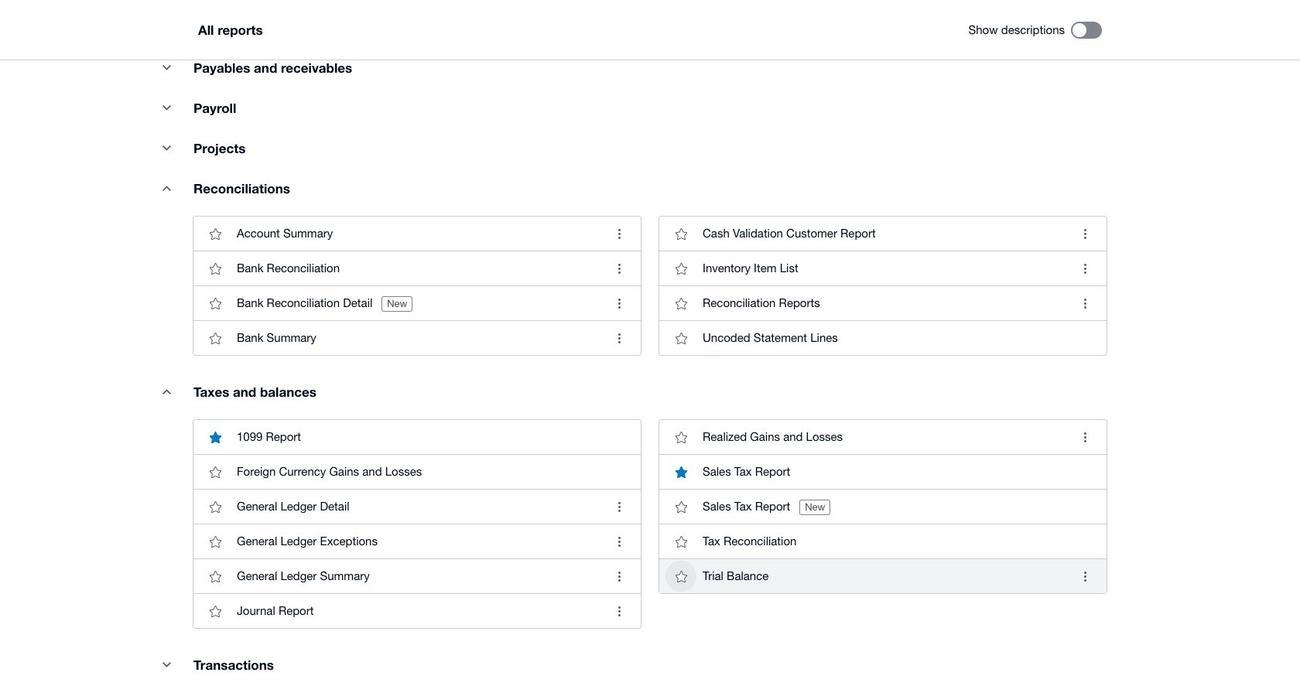 Task type: vqa. For each thing, say whether or not it's contained in the screenshot.
second Favorite image from the bottom
yes



Task type: locate. For each thing, give the bounding box(es) containing it.
0 vertical spatial collapse report group image
[[151, 92, 182, 123]]

0 vertical spatial more options image
[[1070, 218, 1101, 249]]

more options image
[[1070, 218, 1101, 249], [1070, 288, 1101, 319], [1070, 561, 1101, 592]]

1 vertical spatial more options image
[[1070, 422, 1101, 453]]

1 favorite image from the top
[[200, 253, 231, 284]]

1 favorite image from the top
[[200, 218, 231, 249]]

1 vertical spatial more options image
[[1070, 288, 1101, 319]]

0 vertical spatial collapse report group image
[[151, 52, 182, 83]]

1 more options image from the top
[[1070, 253, 1101, 284]]

1 vertical spatial collapse report group image
[[151, 650, 182, 681]]

2 collapse report group image from the top
[[151, 650, 182, 681]]

1 vertical spatial expand report group image
[[151, 376, 182, 407]]

4 favorite image from the top
[[200, 561, 231, 592]]

1 collapse report group image from the top
[[151, 52, 182, 83]]

0 vertical spatial more options image
[[1070, 253, 1101, 284]]

favorite image
[[200, 218, 231, 249], [200, 492, 231, 523], [200, 526, 231, 557], [200, 561, 231, 592], [200, 596, 231, 627]]

4 favorite image from the top
[[200, 457, 231, 488]]

expand report group image
[[151, 173, 182, 204], [151, 376, 182, 407]]

more options image
[[1070, 253, 1101, 284], [1070, 422, 1101, 453]]

favorite image
[[200, 253, 231, 284], [200, 288, 231, 319], [200, 323, 231, 354], [200, 457, 231, 488]]

1 expand report group image from the top
[[151, 173, 182, 204]]

0 vertical spatial expand report group image
[[151, 173, 182, 204]]

expand report group image for 1st favorite image
[[151, 173, 182, 204]]

2 vertical spatial more options image
[[1070, 561, 1101, 592]]

1 vertical spatial collapse report group image
[[151, 133, 182, 163]]

3 favorite image from the top
[[200, 526, 231, 557]]

2 expand report group image from the top
[[151, 376, 182, 407]]

collapse report group image
[[151, 92, 182, 123], [151, 650, 182, 681]]

3 more options image from the top
[[1070, 561, 1101, 592]]

collapse report group image
[[151, 52, 182, 83], [151, 133, 182, 163]]



Task type: describe. For each thing, give the bounding box(es) containing it.
2 collapse report group image from the top
[[151, 133, 182, 163]]

2 favorite image from the top
[[200, 492, 231, 523]]

2 more options image from the top
[[1070, 288, 1101, 319]]

5 favorite image from the top
[[200, 596, 231, 627]]

expand report group image for the remove favorite icon
[[151, 376, 182, 407]]

3 favorite image from the top
[[200, 323, 231, 354]]

1 more options image from the top
[[1070, 218, 1101, 249]]

2 more options image from the top
[[1070, 422, 1101, 453]]

remove favorite image
[[200, 422, 231, 453]]

1 collapse report group image from the top
[[151, 92, 182, 123]]

2 favorite image from the top
[[200, 288, 231, 319]]



